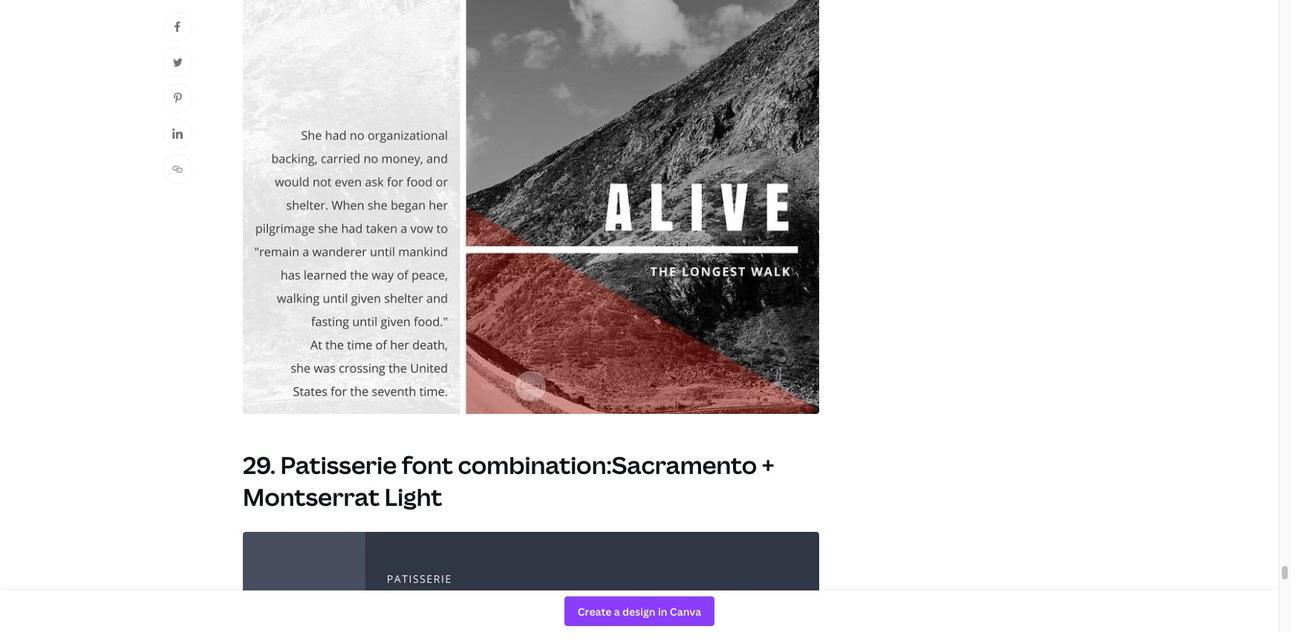 Task type: locate. For each thing, give the bounding box(es) containing it.
combination:sacramento
[[458, 449, 757, 481]]

light
[[385, 482, 442, 513]]

29. patisserie font combination:sacramento + montserrat light
[[243, 449, 775, 513]]

29.
[[243, 449, 276, 481]]

font
[[402, 449, 453, 481]]



Task type: describe. For each thing, give the bounding box(es) containing it.
montserrat
[[243, 482, 380, 513]]

patisserie
[[280, 449, 397, 481]]

+
[[762, 449, 775, 481]]



Task type: vqa. For each thing, say whether or not it's contained in the screenshot.
font on the bottom left of the page
yes



